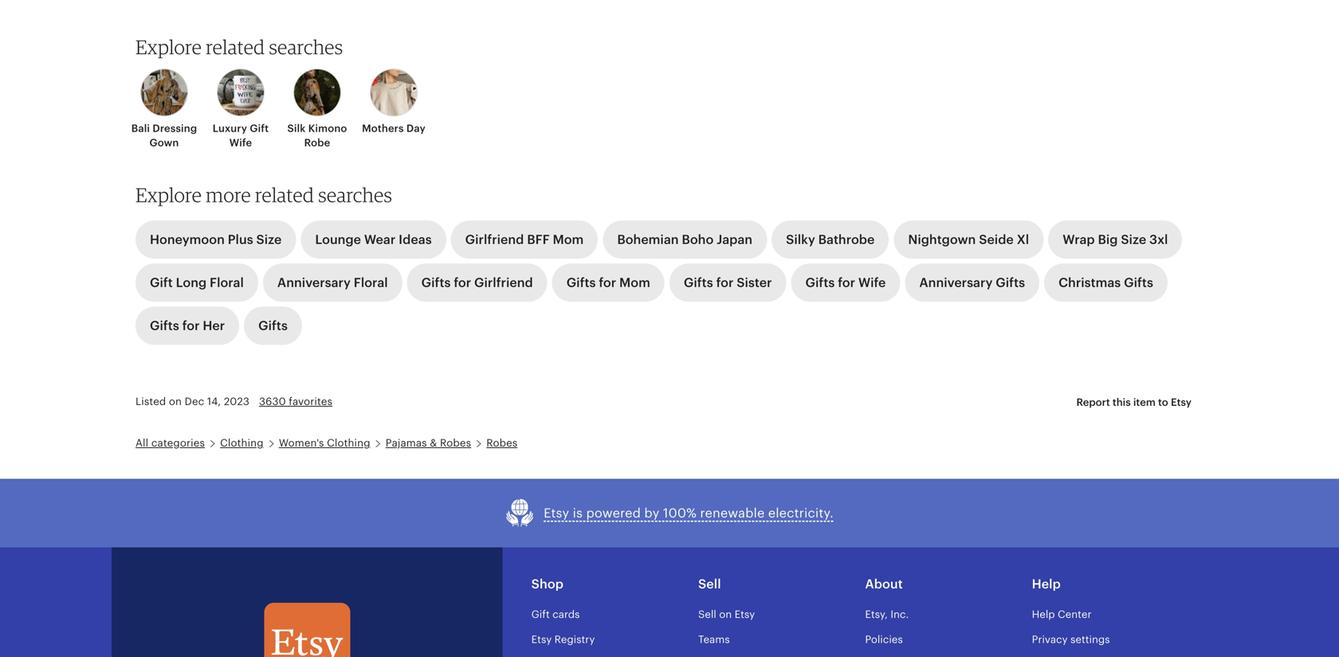 Task type: vqa. For each thing, say whether or not it's contained in the screenshot.


Task type: locate. For each thing, give the bounding box(es) containing it.
1 horizontal spatial clothing
[[327, 437, 370, 449]]

on up teams link
[[719, 609, 732, 620]]

size for big
[[1121, 232, 1147, 247]]

gifts for the gifts link
[[258, 318, 288, 333]]

related up luxury gift wife link
[[206, 35, 265, 59]]

sell up sell on etsy link
[[698, 577, 721, 591]]

1 vertical spatial sell
[[698, 609, 717, 620]]

mom for gifts for mom
[[620, 275, 651, 290]]

gift right luxury
[[250, 122, 269, 134]]

2 explore from the top
[[136, 183, 202, 206]]

searches up lounge
[[318, 183, 392, 206]]

robe
[[304, 137, 330, 149]]

2 robes from the left
[[487, 437, 518, 449]]

christmas gifts link
[[1045, 263, 1168, 302]]

explore up honeymoon
[[136, 183, 202, 206]]

anniversary down nightgown seide xl
[[920, 275, 993, 290]]

1 vertical spatial explore
[[136, 183, 202, 206]]

2 clothing from the left
[[327, 437, 370, 449]]

0 horizontal spatial mom
[[553, 232, 584, 247]]

floral down lounge wear ideas
[[354, 275, 388, 290]]

1 robes from the left
[[440, 437, 471, 449]]

anniversary down lounge
[[277, 275, 351, 290]]

on left dec
[[169, 395, 182, 407]]

0 horizontal spatial wife
[[229, 137, 252, 149]]

1 horizontal spatial gift
[[250, 122, 269, 134]]

0 vertical spatial searches
[[269, 35, 343, 59]]

is
[[573, 506, 583, 520]]

women's
[[279, 437, 324, 449]]

clothing right women's
[[327, 437, 370, 449]]

pajamas & robes
[[386, 437, 471, 449]]

teams link
[[698, 634, 730, 646]]

girlfriend inside girlfriend bff mom link
[[465, 232, 524, 247]]

gifts right her
[[258, 318, 288, 333]]

explore inside region
[[136, 35, 202, 59]]

luxury gift wife
[[213, 122, 269, 149]]

1 size from the left
[[256, 232, 282, 247]]

searches
[[269, 35, 343, 59], [318, 183, 392, 206]]

related
[[206, 35, 265, 59], [255, 183, 314, 206]]

help
[[1032, 577, 1061, 591], [1032, 609, 1055, 620]]

2 help from the top
[[1032, 609, 1055, 620]]

gifts down girlfriend bff mom link
[[567, 275, 596, 290]]

gifts for girlfriend link
[[407, 263, 548, 302]]

floral inside 'link'
[[354, 275, 388, 290]]

searches up silk kimono robe link
[[269, 35, 343, 59]]

3xl
[[1150, 232, 1168, 247]]

2 floral from the left
[[354, 275, 388, 290]]

floral right long
[[210, 275, 244, 290]]

1 anniversary from the left
[[277, 275, 351, 290]]

2 anniversary from the left
[[920, 275, 993, 290]]

help up help center link
[[1032, 577, 1061, 591]]

gifts for gifts for wife
[[806, 275, 835, 290]]

0 horizontal spatial robes
[[440, 437, 471, 449]]

1 horizontal spatial mom
[[620, 275, 651, 290]]

for for wife
[[838, 275, 856, 290]]

2 horizontal spatial gift
[[532, 609, 550, 620]]

0 horizontal spatial anniversary
[[277, 275, 351, 290]]

wrap big size 3xl link
[[1049, 220, 1183, 259]]

0 vertical spatial mom
[[553, 232, 584, 247]]

help up privacy
[[1032, 609, 1055, 620]]

1 vertical spatial help
[[1032, 609, 1055, 620]]

0 horizontal spatial clothing
[[220, 437, 264, 449]]

1 vertical spatial gift
[[150, 275, 173, 290]]

wear
[[364, 232, 396, 247]]

gift left cards
[[532, 609, 550, 620]]

1 sell from the top
[[698, 577, 721, 591]]

1 explore from the top
[[136, 35, 202, 59]]

privacy settings link
[[1032, 634, 1110, 646]]

women's clothing link
[[279, 437, 370, 449]]

on for sell
[[719, 609, 732, 620]]

1 vertical spatial mom
[[620, 275, 651, 290]]

explore for explore related searches
[[136, 35, 202, 59]]

policies
[[865, 634, 903, 646]]

1 horizontal spatial robes
[[487, 437, 518, 449]]

for
[[454, 275, 471, 290], [599, 275, 617, 290], [716, 275, 734, 290], [838, 275, 856, 290], [182, 318, 200, 333]]

2 sell from the top
[[698, 609, 717, 620]]

0 horizontal spatial size
[[256, 232, 282, 247]]

0 vertical spatial explore
[[136, 35, 202, 59]]

0 vertical spatial sell
[[698, 577, 721, 591]]

gifts down ideas
[[422, 275, 451, 290]]

clothing
[[220, 437, 264, 449], [327, 437, 370, 449]]

mom down bohemian
[[620, 275, 651, 290]]

size left 3xl
[[1121, 232, 1147, 247]]

for for her
[[182, 318, 200, 333]]

silk
[[287, 122, 306, 134]]

1 horizontal spatial size
[[1121, 232, 1147, 247]]

center
[[1058, 609, 1092, 620]]

etsy inside button
[[544, 506, 569, 520]]

gifts link
[[244, 306, 302, 345]]

nightgown seide xl link
[[894, 220, 1044, 259]]

1 horizontal spatial floral
[[354, 275, 388, 290]]

help center link
[[1032, 609, 1092, 620]]

gown
[[150, 137, 179, 149]]

help for help
[[1032, 577, 1061, 591]]

explore up bali dressing gown link
[[136, 35, 202, 59]]

more
[[206, 183, 251, 206]]

gift inside luxury gift wife
[[250, 122, 269, 134]]

etsy registry link
[[532, 634, 595, 646]]

1 horizontal spatial wife
[[859, 275, 886, 290]]

1 vertical spatial wife
[[859, 275, 886, 290]]

gifts for sister
[[684, 275, 772, 290]]

1 vertical spatial on
[[719, 609, 732, 620]]

gifts for wife link
[[791, 263, 901, 302]]

sell up teams link
[[698, 609, 717, 620]]

0 horizontal spatial gift
[[150, 275, 173, 290]]

plus
[[228, 232, 253, 247]]

honeymoon
[[150, 232, 225, 247]]

all categories
[[136, 437, 205, 449]]

floral
[[210, 275, 244, 290], [354, 275, 388, 290]]

gift
[[250, 122, 269, 134], [150, 275, 173, 290], [532, 609, 550, 620]]

wife down bathrobe
[[859, 275, 886, 290]]

0 vertical spatial gift
[[250, 122, 269, 134]]

report this item to etsy
[[1077, 396, 1192, 408]]

clothing down 2023
[[220, 437, 264, 449]]

14,
[[207, 395, 221, 407]]

size
[[256, 232, 282, 247], [1121, 232, 1147, 247]]

related right more
[[255, 183, 314, 206]]

bff
[[527, 232, 550, 247]]

gifts for gifts for sister
[[684, 275, 713, 290]]

lounge
[[315, 232, 361, 247]]

silk kimono robe
[[287, 122, 347, 149]]

gifts down boho
[[684, 275, 713, 290]]

0 vertical spatial on
[[169, 395, 182, 407]]

gift for gift long floral
[[150, 275, 173, 290]]

explore related searches
[[136, 35, 343, 59]]

mothers day link
[[360, 68, 427, 136]]

1 vertical spatial girlfriend
[[474, 275, 533, 290]]

report this item to etsy button
[[1065, 388, 1204, 417]]

gifts down 3xl
[[1124, 275, 1154, 290]]

women's clothing
[[279, 437, 370, 449]]

girlfriend left the bff on the left top of the page
[[465, 232, 524, 247]]

wife down luxury
[[229, 137, 252, 149]]

wife inside luxury gift wife
[[229, 137, 252, 149]]

size right plus
[[256, 232, 282, 247]]

0 vertical spatial help
[[1032, 577, 1061, 591]]

1 horizontal spatial on
[[719, 609, 732, 620]]

2 size from the left
[[1121, 232, 1147, 247]]

etsy
[[1171, 396, 1192, 408], [544, 506, 569, 520], [735, 609, 755, 620], [532, 634, 552, 646]]

etsy, inc. link
[[865, 609, 909, 620]]

girlfriend bff mom link
[[451, 220, 598, 259]]

0 horizontal spatial floral
[[210, 275, 244, 290]]

mom right the bff on the left top of the page
[[553, 232, 584, 247]]

sell for sell
[[698, 577, 721, 591]]

nightgown
[[908, 232, 976, 247]]

0 vertical spatial related
[[206, 35, 265, 59]]

0 horizontal spatial on
[[169, 395, 182, 407]]

2 vertical spatial gift
[[532, 609, 550, 620]]

day
[[407, 122, 426, 134]]

about
[[865, 577, 903, 591]]

for for girlfriend
[[454, 275, 471, 290]]

girlfriend
[[465, 232, 524, 247], [474, 275, 533, 290]]

on
[[169, 395, 182, 407], [719, 609, 732, 620]]

pajamas
[[386, 437, 427, 449]]

inc.
[[891, 609, 909, 620]]

report
[[1077, 396, 1111, 408]]

girlfriend down girlfriend bff mom
[[474, 275, 533, 290]]

gift for gift cards
[[532, 609, 550, 620]]

registry
[[555, 634, 595, 646]]

gifts
[[422, 275, 451, 290], [567, 275, 596, 290], [684, 275, 713, 290], [806, 275, 835, 290], [996, 275, 1026, 290], [1124, 275, 1154, 290], [150, 318, 179, 333], [258, 318, 288, 333]]

silky bathrobe link
[[772, 220, 889, 259]]

1 horizontal spatial anniversary
[[920, 275, 993, 290]]

all categories link
[[136, 437, 205, 449]]

robes link
[[487, 437, 518, 449]]

1 vertical spatial searches
[[318, 183, 392, 206]]

size for plus
[[256, 232, 282, 247]]

0 vertical spatial girlfriend
[[465, 232, 524, 247]]

1 help from the top
[[1032, 577, 1061, 591]]

robes
[[440, 437, 471, 449], [487, 437, 518, 449]]

gifts down silky bathrobe link
[[806, 275, 835, 290]]

anniversary gifts
[[920, 275, 1026, 290]]

bali dressing gown
[[131, 122, 197, 149]]

1 clothing from the left
[[220, 437, 264, 449]]

shop
[[532, 577, 564, 591]]

anniversary for anniversary gifts
[[920, 275, 993, 290]]

anniversary inside 'link'
[[277, 275, 351, 290]]

explore related searches region
[[126, 35, 1214, 179]]

etsy inside button
[[1171, 396, 1192, 408]]

gifts left her
[[150, 318, 179, 333]]

ideas
[[399, 232, 432, 247]]

gift left long
[[150, 275, 173, 290]]

0 vertical spatial wife
[[229, 137, 252, 149]]



Task type: describe. For each thing, give the bounding box(es) containing it.
favorites
[[289, 395, 333, 407]]

bohemian
[[617, 232, 679, 247]]

1 floral from the left
[[210, 275, 244, 290]]

gifts for her
[[150, 318, 225, 333]]

for for mom
[[599, 275, 617, 290]]

cards
[[553, 609, 580, 620]]

gifts for gifts for mom
[[567, 275, 596, 290]]

christmas gifts
[[1059, 275, 1154, 290]]

bohemian boho japan link
[[603, 220, 767, 259]]

gifts inside "link"
[[1124, 275, 1154, 290]]

gifts down xl at the right top of the page
[[996, 275, 1026, 290]]

etsy,
[[865, 609, 888, 620]]

silky
[[786, 232, 816, 247]]

etsy, inc.
[[865, 609, 909, 620]]

help for help center
[[1032, 609, 1055, 620]]

mothers day
[[362, 122, 426, 134]]

sell for sell on etsy
[[698, 609, 717, 620]]

2023
[[224, 395, 250, 407]]

silk kimono robe link
[[284, 68, 351, 150]]

bali dressing gown link
[[131, 68, 198, 150]]

electricity.
[[768, 506, 834, 520]]

wife for gift
[[229, 137, 252, 149]]

all
[[136, 437, 149, 449]]

girlfriend inside gifts for girlfriend link
[[474, 275, 533, 290]]

clothing link
[[220, 437, 264, 449]]

gifts for gifts for her
[[150, 318, 179, 333]]

japan
[[717, 232, 753, 247]]

listed
[[136, 395, 166, 407]]

anniversary floral link
[[263, 263, 402, 302]]

her
[[203, 318, 225, 333]]

dec
[[185, 395, 204, 407]]

girlfriend bff mom
[[465, 232, 584, 247]]

explore for explore more related searches
[[136, 183, 202, 206]]

boho
[[682, 232, 714, 247]]

gift long floral link
[[136, 263, 258, 302]]

for for sister
[[716, 275, 734, 290]]

nightgown seide xl
[[908, 232, 1030, 247]]

anniversary floral
[[277, 275, 388, 290]]

gift long floral
[[150, 275, 244, 290]]

bali
[[131, 122, 150, 134]]

kimono
[[308, 122, 347, 134]]

mothers
[[362, 122, 404, 134]]

etsy registry
[[532, 634, 595, 646]]

lounge wear ideas link
[[301, 220, 446, 259]]

item
[[1134, 396, 1156, 408]]

this
[[1113, 396, 1131, 408]]

long
[[176, 275, 207, 290]]

pajamas & robes link
[[386, 437, 471, 449]]

powered
[[586, 506, 641, 520]]

etsy is powered by 100% renewable electricity. button
[[506, 498, 834, 528]]

wrap
[[1063, 232, 1095, 247]]

gift cards link
[[532, 609, 580, 620]]

gifts for girlfriend
[[422, 275, 533, 290]]

searches inside explore related searches region
[[269, 35, 343, 59]]

gifts for mom
[[567, 275, 651, 290]]

by
[[645, 506, 660, 520]]

mom for girlfriend bff mom
[[553, 232, 584, 247]]

on for listed
[[169, 395, 182, 407]]

xl
[[1017, 232, 1030, 247]]

related inside region
[[206, 35, 265, 59]]

gifts for her link
[[136, 306, 239, 345]]

help center
[[1032, 609, 1092, 620]]

lounge wear ideas
[[315, 232, 432, 247]]

categories
[[151, 437, 205, 449]]

christmas
[[1059, 275, 1121, 290]]

settings
[[1071, 634, 1110, 646]]

anniversary gifts link
[[905, 263, 1040, 302]]

renewable
[[700, 506, 765, 520]]

etsy is powered by 100% renewable electricity.
[[544, 506, 834, 520]]

privacy settings
[[1032, 634, 1110, 646]]

to
[[1159, 396, 1169, 408]]

big
[[1098, 232, 1118, 247]]

gifts for mom link
[[552, 263, 665, 302]]

1 vertical spatial related
[[255, 183, 314, 206]]

luxury
[[213, 122, 247, 134]]

luxury gift wife link
[[207, 68, 274, 150]]

wrap big size 3xl
[[1063, 232, 1168, 247]]

dressing
[[153, 122, 197, 134]]

bathrobe
[[819, 232, 875, 247]]

sister
[[737, 275, 772, 290]]

sell on etsy link
[[698, 609, 755, 620]]

privacy
[[1032, 634, 1068, 646]]

policies link
[[865, 634, 903, 646]]

anniversary for anniversary floral
[[277, 275, 351, 290]]

bohemian boho japan
[[617, 232, 753, 247]]

wife for for
[[859, 275, 886, 290]]

&
[[430, 437, 437, 449]]

gifts for sister link
[[670, 263, 787, 302]]

gifts for gifts for girlfriend
[[422, 275, 451, 290]]



